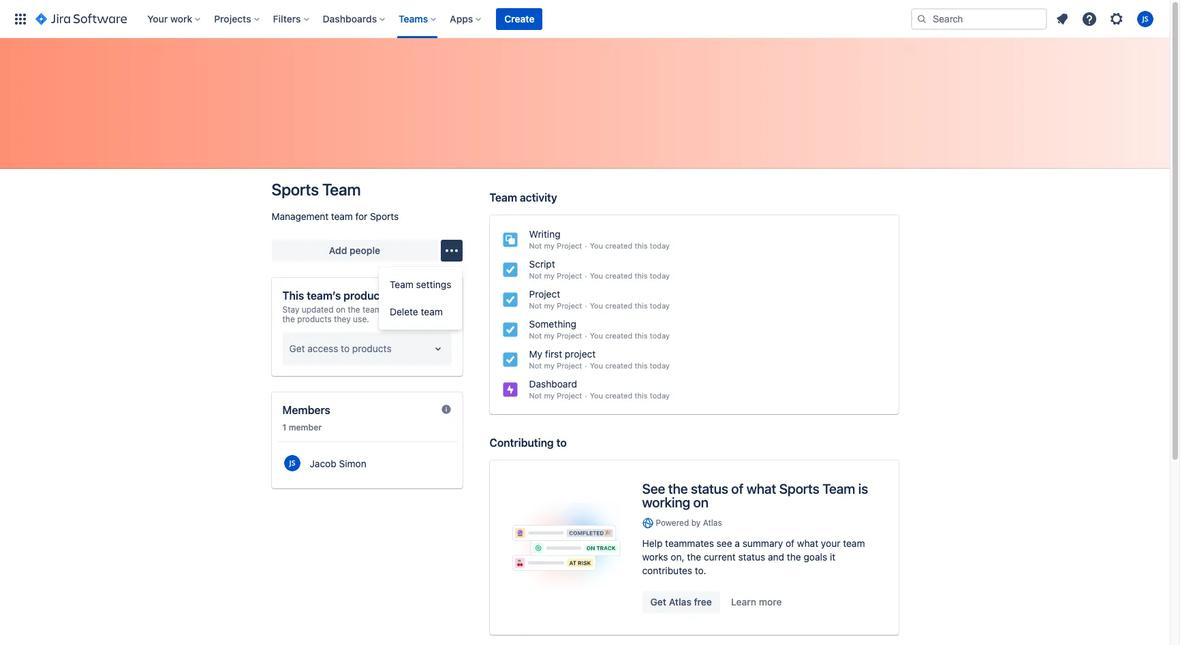 Task type: describe. For each thing, give the bounding box(es) containing it.
by inside this team's products stay updated on the team's work by joining the products they use.
[[411, 305, 420, 315]]

not for writing
[[529, 241, 542, 250]]

management team for sports
[[272, 211, 399, 222]]

create
[[505, 13, 535, 24]]

add people
[[329, 245, 380, 256]]

team settings
[[390, 279, 451, 290]]

see
[[717, 538, 732, 549]]

my for dashboard
[[544, 391, 555, 400]]

goals
[[804, 551, 827, 563]]

script
[[529, 258, 555, 270]]

filters
[[273, 13, 301, 24]]

you for dashboard
[[590, 391, 603, 400]]

the right and
[[787, 551, 801, 563]]

apps
[[450, 13, 473, 24]]

first
[[545, 348, 562, 360]]

you created this today for my first project
[[590, 361, 670, 370]]

this for my first project
[[635, 361, 648, 370]]

project for something
[[557, 331, 582, 340]]

get for get access to products
[[289, 343, 305, 354]]

status inside help teammates see a summary of what your team works on, the current status and the goals it contributes to.
[[738, 551, 766, 563]]

your profile and settings image
[[1137, 11, 1154, 27]]

of inside help teammates see a summary of what your team works on, the current status and the goals it contributes to.
[[786, 538, 795, 549]]

what inside help teammates see a summary of what your team works on, the current status and the goals it contributes to.
[[797, 538, 819, 549]]

members
[[282, 404, 330, 416]]

project for script
[[557, 271, 582, 280]]

the inside see the status of what sports team is working on
[[668, 481, 688, 497]]

this for project
[[635, 301, 648, 310]]

you created this today for dashboard
[[590, 391, 670, 400]]

sports inside see the status of what sports team is working on
[[779, 481, 820, 497]]

today for something
[[650, 331, 670, 340]]

delete
[[390, 306, 418, 318]]

activity
[[520, 192, 557, 204]]

sports team
[[272, 180, 361, 199]]

projects button
[[210, 8, 265, 30]]

working
[[642, 495, 690, 510]]

this for writing
[[635, 241, 648, 250]]

you created this today for script
[[590, 271, 670, 280]]

team up management team for sports
[[322, 180, 361, 199]]

today for dashboard
[[650, 391, 670, 400]]

1 horizontal spatial by
[[692, 518, 701, 528]]

a
[[735, 538, 740, 549]]

your
[[147, 13, 168, 24]]

your work button
[[143, 8, 206, 30]]

dashboard
[[529, 378, 577, 390]]

my for my first project
[[544, 361, 555, 370]]

jacob
[[310, 458, 336, 470]]

projects
[[214, 13, 251, 24]]

learn more
[[731, 596, 782, 608]]

1 vertical spatial sports
[[370, 211, 399, 222]]

not for something
[[529, 331, 542, 340]]

you for my first project
[[590, 361, 603, 370]]

work inside your work dropdown button
[[170, 13, 192, 24]]

member
[[289, 423, 322, 433]]

my for project
[[544, 301, 555, 310]]

free
[[694, 596, 712, 608]]

team settings button
[[379, 271, 462, 298]]

Search field
[[911, 8, 1047, 30]]

not my project for script
[[529, 271, 582, 280]]

the down this
[[282, 314, 295, 324]]

0 horizontal spatial team's
[[307, 290, 341, 302]]

not my project for something
[[529, 331, 582, 340]]

team left activity
[[490, 192, 517, 204]]

stay
[[282, 305, 299, 315]]

status inside see the status of what sports team is working on
[[691, 481, 728, 497]]

writing
[[529, 228, 561, 240]]

teams
[[399, 13, 428, 24]]

created for writing
[[605, 241, 633, 250]]

you created this today for something
[[590, 331, 670, 340]]

0 horizontal spatial sports
[[272, 180, 319, 199]]

learn
[[731, 596, 757, 608]]

works
[[642, 551, 668, 563]]

this for dashboard
[[635, 391, 648, 400]]

on inside see the status of what sports team is working on
[[693, 495, 709, 510]]

team for management
[[331, 211, 353, 222]]

atlas inside get atlas free button
[[669, 596, 692, 608]]

people
[[350, 245, 380, 256]]

this for something
[[635, 331, 648, 340]]

get atlas free button
[[642, 592, 720, 613]]

atlas image
[[642, 518, 653, 529]]

atlas inside powered by atlas link
[[703, 518, 722, 528]]

teammates
[[665, 538, 714, 549]]

dashboards button
[[319, 8, 391, 30]]

my for something
[[544, 331, 555, 340]]

delete team
[[390, 306, 443, 318]]

today for script
[[650, 271, 670, 280]]

team inside see the status of what sports team is working on
[[823, 481, 855, 497]]

my
[[529, 348, 543, 360]]

add people button
[[272, 240, 438, 262]]

actions image
[[443, 243, 460, 259]]

this for script
[[635, 271, 648, 280]]

you for script
[[590, 271, 603, 280]]

1 horizontal spatial team's
[[363, 305, 388, 315]]

updated
[[302, 305, 334, 315]]

1 horizontal spatial to
[[556, 437, 567, 449]]

apps button
[[446, 8, 487, 30]]

get for get atlas free
[[650, 596, 667, 608]]

my first project
[[529, 348, 596, 360]]

add
[[329, 245, 347, 256]]

simon
[[339, 458, 366, 470]]

today for my first project
[[650, 361, 670, 370]]

created for project
[[605, 301, 633, 310]]

project for project
[[557, 301, 582, 310]]

my for script
[[544, 271, 555, 280]]

your
[[821, 538, 841, 549]]

not for my first project
[[529, 361, 542, 370]]



Task type: locate. For each thing, give the bounding box(es) containing it.
project for writing
[[557, 241, 582, 250]]

this
[[635, 241, 648, 250], [635, 271, 648, 280], [635, 301, 648, 310], [635, 331, 648, 340], [635, 361, 648, 370], [635, 391, 648, 400]]

you created this today
[[590, 241, 670, 250], [590, 271, 670, 280], [590, 301, 670, 310], [590, 331, 670, 340], [590, 361, 670, 370], [590, 391, 670, 400]]

0 horizontal spatial work
[[170, 13, 192, 24]]

2 my from the top
[[544, 271, 555, 280]]

on up 'powered by atlas'
[[693, 495, 709, 510]]

1 vertical spatial to
[[556, 437, 567, 449]]

3 you created this today from the top
[[590, 301, 670, 310]]

see
[[642, 481, 665, 497]]

my down something
[[544, 331, 555, 340]]

created for dashboard
[[605, 391, 633, 400]]

delete team button
[[379, 298, 462, 326]]

1 this from the top
[[635, 241, 648, 250]]

team up delete
[[390, 279, 414, 290]]

1 vertical spatial of
[[786, 538, 795, 549]]

my down first
[[544, 361, 555, 370]]

1 horizontal spatial what
[[797, 538, 819, 549]]

1 horizontal spatial get
[[650, 596, 667, 608]]

1 created from the top
[[605, 241, 633, 250]]

powered by atlas
[[656, 518, 722, 528]]

5 today from the top
[[650, 361, 670, 370]]

status up 'powered by atlas'
[[691, 481, 728, 497]]

1 vertical spatial team's
[[363, 305, 388, 315]]

of right "summary"
[[786, 538, 795, 549]]

created for script
[[605, 271, 633, 280]]

1 horizontal spatial of
[[786, 538, 795, 549]]

2 this from the top
[[635, 271, 648, 280]]

group containing team settings
[[379, 267, 462, 330]]

not my project down script
[[529, 271, 582, 280]]

learn more button
[[723, 592, 790, 613]]

my for writing
[[544, 241, 555, 250]]

to right contributing
[[556, 437, 567, 449]]

products left they
[[297, 314, 332, 324]]

6 you created this today from the top
[[590, 391, 670, 400]]

5 you created this today from the top
[[590, 361, 670, 370]]

2 not my project from the top
[[529, 271, 582, 280]]

joining
[[423, 305, 448, 315]]

team
[[322, 180, 361, 199], [490, 192, 517, 204], [390, 279, 414, 290], [823, 481, 855, 497]]

not up my
[[529, 331, 542, 340]]

1
[[282, 423, 287, 433]]

jacob simon link
[[277, 450, 457, 478]]

4 my from the top
[[544, 331, 555, 340]]

work right your
[[170, 13, 192, 24]]

2 today from the top
[[650, 271, 670, 280]]

on left use.
[[336, 305, 346, 315]]

3 created from the top
[[605, 301, 633, 310]]

5 you from the top
[[590, 361, 603, 370]]

you
[[590, 241, 603, 250], [590, 271, 603, 280], [590, 301, 603, 310], [590, 331, 603, 340], [590, 361, 603, 370], [590, 391, 603, 400]]

1 vertical spatial team
[[421, 306, 443, 318]]

the right see
[[668, 481, 688, 497]]

management
[[272, 211, 329, 222]]

help teammates see a summary of what your team works on, the current status and the goals it contributes to.
[[642, 538, 865, 577]]

created
[[605, 241, 633, 250], [605, 271, 633, 280], [605, 301, 633, 310], [605, 331, 633, 340], [605, 361, 633, 370], [605, 391, 633, 400]]

products
[[344, 290, 390, 302], [297, 314, 332, 324], [352, 343, 392, 354]]

notifications image
[[1054, 11, 1071, 27]]

more
[[759, 596, 782, 608]]

3 today from the top
[[650, 301, 670, 310]]

0 horizontal spatial on
[[336, 305, 346, 315]]

the right updated
[[348, 305, 360, 315]]

work down team settings button
[[390, 305, 409, 315]]

not down my
[[529, 361, 542, 370]]

products up use.
[[344, 290, 390, 302]]

project
[[565, 348, 596, 360]]

5 my from the top
[[544, 361, 555, 370]]

6 today from the top
[[650, 391, 670, 400]]

2 not from the top
[[529, 271, 542, 280]]

the
[[348, 305, 360, 315], [282, 314, 295, 324], [668, 481, 688, 497], [687, 551, 701, 563], [787, 551, 801, 563]]

the down teammates
[[687, 551, 701, 563]]

0 horizontal spatial atlas
[[669, 596, 692, 608]]

settings image
[[1109, 11, 1125, 27]]

team right your
[[843, 538, 865, 549]]

contributing
[[490, 437, 554, 449]]

not my project for project
[[529, 301, 582, 310]]

see the status of what sports team is working on
[[642, 481, 868, 510]]

0 horizontal spatial what
[[747, 481, 776, 497]]

created for something
[[605, 331, 633, 340]]

team
[[331, 211, 353, 222], [421, 306, 443, 318], [843, 538, 865, 549]]

not up something
[[529, 301, 542, 310]]

1 you created this today from the top
[[590, 241, 670, 250]]

search image
[[917, 13, 928, 24]]

1 vertical spatial status
[[738, 551, 766, 563]]

of up powered by atlas link
[[731, 481, 744, 497]]

0 horizontal spatial get
[[289, 343, 305, 354]]

0 vertical spatial work
[[170, 13, 192, 24]]

0 vertical spatial what
[[747, 481, 776, 497]]

3 my from the top
[[544, 301, 555, 310]]

primary element
[[8, 0, 911, 38]]

not my project up something
[[529, 301, 582, 310]]

access
[[308, 343, 338, 354]]

atlas left free
[[669, 596, 692, 608]]

not for dashboard
[[529, 391, 542, 400]]

to.
[[695, 565, 706, 577]]

1 horizontal spatial atlas
[[703, 518, 722, 528]]

you for project
[[590, 301, 603, 310]]

what up the 'goals'
[[797, 538, 819, 549]]

team inside help teammates see a summary of what your team works on, the current status and the goals it contributes to.
[[843, 538, 865, 549]]

4 today from the top
[[650, 331, 670, 340]]

what
[[747, 481, 776, 497], [797, 538, 819, 549]]

you created this today for project
[[590, 301, 670, 310]]

to
[[341, 343, 350, 354], [556, 437, 567, 449]]

team inside button
[[421, 306, 443, 318]]

1 not my project from the top
[[529, 241, 582, 250]]

jira software image
[[35, 11, 127, 27], [35, 11, 127, 27]]

you for something
[[590, 331, 603, 340]]

team activity
[[490, 192, 557, 204]]

2 you created this today from the top
[[590, 271, 670, 280]]

something
[[529, 318, 577, 330]]

1 vertical spatial get
[[650, 596, 667, 608]]

5 not from the top
[[529, 361, 542, 370]]

powered by atlas link
[[642, 517, 877, 530]]

contributes
[[642, 565, 692, 577]]

not my project for dashboard
[[529, 391, 582, 400]]

0 vertical spatial get
[[289, 343, 305, 354]]

5 created from the top
[[605, 361, 633, 370]]

they
[[334, 314, 351, 324]]

not my project down first
[[529, 361, 582, 370]]

6 my from the top
[[544, 391, 555, 400]]

0 vertical spatial by
[[411, 305, 420, 315]]

powered
[[656, 518, 689, 528]]

my up something
[[544, 301, 555, 310]]

1 you from the top
[[590, 241, 603, 250]]

2 vertical spatial products
[[352, 343, 392, 354]]

team down the settings
[[421, 306, 443, 318]]

teams button
[[395, 8, 442, 30]]

of
[[731, 481, 744, 497], [786, 538, 795, 549]]

project for dashboard
[[557, 391, 582, 400]]

it
[[830, 551, 836, 563]]

settings
[[416, 279, 451, 290]]

group
[[379, 267, 462, 330]]

you created this today for writing
[[590, 241, 670, 250]]

what up powered by atlas link
[[747, 481, 776, 497]]

0 vertical spatial to
[[341, 343, 350, 354]]

get access to products
[[289, 343, 392, 354]]

today
[[650, 241, 670, 250], [650, 271, 670, 280], [650, 301, 670, 310], [650, 331, 670, 340], [650, 361, 670, 370], [650, 391, 670, 400]]

work inside this team's products stay updated on the team's work by joining the products they use.
[[390, 305, 409, 315]]

sports up management
[[272, 180, 319, 199]]

status down "summary"
[[738, 551, 766, 563]]

get
[[289, 343, 305, 354], [650, 596, 667, 608]]

get atlas free
[[650, 596, 712, 608]]

0 vertical spatial sports
[[272, 180, 319, 199]]

1 horizontal spatial work
[[390, 305, 409, 315]]

you for writing
[[590, 241, 603, 250]]

to right access
[[341, 343, 350, 354]]

6 created from the top
[[605, 391, 633, 400]]

this
[[282, 290, 304, 302]]

2 you from the top
[[590, 271, 603, 280]]

for
[[355, 211, 368, 222]]

5 this from the top
[[635, 361, 648, 370]]

0 horizontal spatial team
[[331, 211, 353, 222]]

atlas up see on the bottom right
[[703, 518, 722, 528]]

4 not my project from the top
[[529, 331, 582, 340]]

not for script
[[529, 271, 542, 280]]

my down 'dashboard'
[[544, 391, 555, 400]]

5 not my project from the top
[[529, 361, 582, 370]]

help
[[642, 538, 663, 549]]

1 vertical spatial atlas
[[669, 596, 692, 608]]

6 this from the top
[[635, 391, 648, 400]]

6 you from the top
[[590, 391, 603, 400]]

on inside this team's products stay updated on the team's work by joining the products they use.
[[336, 305, 346, 315]]

banner containing your work
[[0, 0, 1170, 38]]

not my project for my first project
[[529, 361, 582, 370]]

not my project down 'dashboard'
[[529, 391, 582, 400]]

not down 'dashboard'
[[529, 391, 542, 400]]

1 horizontal spatial on
[[693, 495, 709, 510]]

open image
[[430, 341, 446, 357]]

0 vertical spatial on
[[336, 305, 346, 315]]

1 horizontal spatial team
[[421, 306, 443, 318]]

my down writing at top
[[544, 241, 555, 250]]

0 horizontal spatial of
[[731, 481, 744, 497]]

dashboards
[[323, 13, 377, 24]]

on,
[[671, 551, 685, 563]]

what inside see the status of what sports team is working on
[[747, 481, 776, 497]]

0 vertical spatial atlas
[[703, 518, 722, 528]]

4 you created this today from the top
[[590, 331, 670, 340]]

help image
[[1082, 11, 1098, 27]]

3 not my project from the top
[[529, 301, 582, 310]]

not
[[529, 241, 542, 250], [529, 271, 542, 280], [529, 301, 542, 310], [529, 331, 542, 340], [529, 361, 542, 370], [529, 391, 542, 400]]

sports right for
[[370, 211, 399, 222]]

6 not from the top
[[529, 391, 542, 400]]

1 member
[[282, 423, 322, 433]]

team left is
[[823, 481, 855, 497]]

team's left delete
[[363, 305, 388, 315]]

not my project down writing at top
[[529, 241, 582, 250]]

contributing to
[[490, 437, 567, 449]]

current
[[704, 551, 736, 563]]

1 vertical spatial work
[[390, 305, 409, 315]]

appswitcher icon image
[[12, 11, 29, 27]]

on
[[336, 305, 346, 315], [693, 495, 709, 510]]

summary
[[743, 538, 783, 549]]

is
[[859, 481, 868, 497]]

of inside see the status of what sports team is working on
[[731, 481, 744, 497]]

team for delete
[[421, 306, 443, 318]]

not down writing at top
[[529, 241, 542, 250]]

work
[[170, 13, 192, 24], [390, 305, 409, 315]]

sports up powered by atlas link
[[779, 481, 820, 497]]

1 not from the top
[[529, 241, 542, 250]]

4 created from the top
[[605, 331, 633, 340]]

4 you from the top
[[590, 331, 603, 340]]

not my project for writing
[[529, 241, 582, 250]]

use.
[[353, 314, 369, 324]]

not my project
[[529, 241, 582, 250], [529, 271, 582, 280], [529, 301, 582, 310], [529, 331, 582, 340], [529, 361, 582, 370], [529, 391, 582, 400]]

products down use.
[[352, 343, 392, 354]]

by
[[411, 305, 420, 315], [692, 518, 701, 528]]

get left access
[[289, 343, 305, 354]]

1 vertical spatial on
[[693, 495, 709, 510]]

by left joining
[[411, 305, 420, 315]]

today for project
[[650, 301, 670, 310]]

and
[[768, 551, 784, 563]]

2 vertical spatial team
[[843, 538, 865, 549]]

1 horizontal spatial status
[[738, 551, 766, 563]]

project
[[557, 241, 582, 250], [557, 271, 582, 280], [529, 288, 560, 300], [557, 301, 582, 310], [557, 331, 582, 340], [557, 361, 582, 370], [557, 391, 582, 400]]

not for project
[[529, 301, 542, 310]]

0 vertical spatial team's
[[307, 290, 341, 302]]

this team's products stay updated on the team's work by joining the products they use.
[[282, 290, 448, 324]]

1 today from the top
[[650, 241, 670, 250]]

0 vertical spatial of
[[731, 481, 744, 497]]

jacob simon
[[310, 458, 366, 470]]

1 horizontal spatial sports
[[370, 211, 399, 222]]

status
[[691, 481, 728, 497], [738, 551, 766, 563]]

today for writing
[[650, 241, 670, 250]]

by up teammates
[[692, 518, 701, 528]]

team's
[[307, 290, 341, 302], [363, 305, 388, 315]]

2 horizontal spatial sports
[[779, 481, 820, 497]]

2 horizontal spatial team
[[843, 538, 865, 549]]

0 horizontal spatial by
[[411, 305, 420, 315]]

filters button
[[269, 8, 315, 30]]

6 not my project from the top
[[529, 391, 582, 400]]

my down script
[[544, 271, 555, 280]]

1 vertical spatial what
[[797, 538, 819, 549]]

0 vertical spatial team
[[331, 211, 353, 222]]

your work
[[147, 13, 192, 24]]

1 my from the top
[[544, 241, 555, 250]]

get down contributes
[[650, 596, 667, 608]]

2 created from the top
[[605, 271, 633, 280]]

project for my first project
[[557, 361, 582, 370]]

1 vertical spatial products
[[297, 314, 332, 324]]

3 this from the top
[[635, 301, 648, 310]]

team left for
[[331, 211, 353, 222]]

0 horizontal spatial status
[[691, 481, 728, 497]]

0 vertical spatial status
[[691, 481, 728, 497]]

3 you from the top
[[590, 301, 603, 310]]

not down script
[[529, 271, 542, 280]]

2 vertical spatial sports
[[779, 481, 820, 497]]

team inside button
[[390, 279, 414, 290]]

get inside button
[[650, 596, 667, 608]]

0 horizontal spatial to
[[341, 343, 350, 354]]

0 vertical spatial products
[[344, 290, 390, 302]]

1 vertical spatial by
[[692, 518, 701, 528]]

team's up updated
[[307, 290, 341, 302]]

created for my first project
[[605, 361, 633, 370]]

4 this from the top
[[635, 331, 648, 340]]

create button
[[496, 8, 543, 30]]

not my project down something
[[529, 331, 582, 340]]

3 not from the top
[[529, 301, 542, 310]]

banner
[[0, 0, 1170, 38]]

4 not from the top
[[529, 331, 542, 340]]



Task type: vqa. For each thing, say whether or not it's contained in the screenshot.
fourth my
yes



